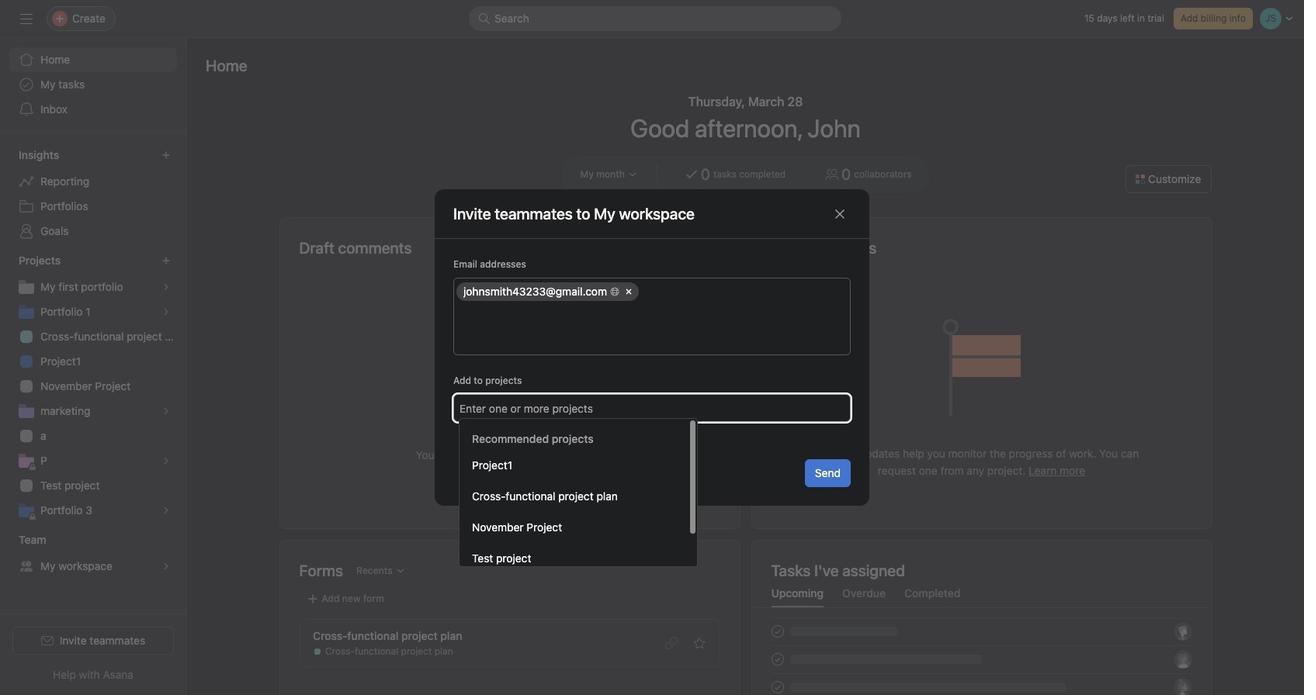 Task type: describe. For each thing, give the bounding box(es) containing it.
close this dialog image
[[834, 208, 847, 220]]

hide sidebar image
[[20, 12, 33, 25]]

1 cell from the left
[[457, 283, 639, 301]]

prominent image
[[478, 12, 491, 25]]

projects element
[[0, 247, 186, 527]]

copy form link image
[[665, 638, 678, 650]]

add to favorites image
[[693, 638, 706, 650]]

global element
[[0, 38, 186, 131]]

insights element
[[0, 141, 186, 247]]



Task type: locate. For each thing, give the bounding box(es) containing it.
list box
[[469, 6, 842, 31]]

dialog
[[435, 189, 870, 506]]

0 horizontal spatial cell
[[457, 283, 639, 301]]

cell
[[457, 283, 639, 301], [642, 283, 846, 301]]

2 cell from the left
[[642, 283, 846, 301]]

Enter one or more projects text field
[[460, 399, 843, 418]]

row
[[454, 279, 850, 305]]

1 horizontal spatial cell
[[642, 283, 846, 301]]

teams element
[[0, 527, 186, 582]]



Task type: vqa. For each thing, say whether or not it's contained in the screenshot.
the prominent image
yes



